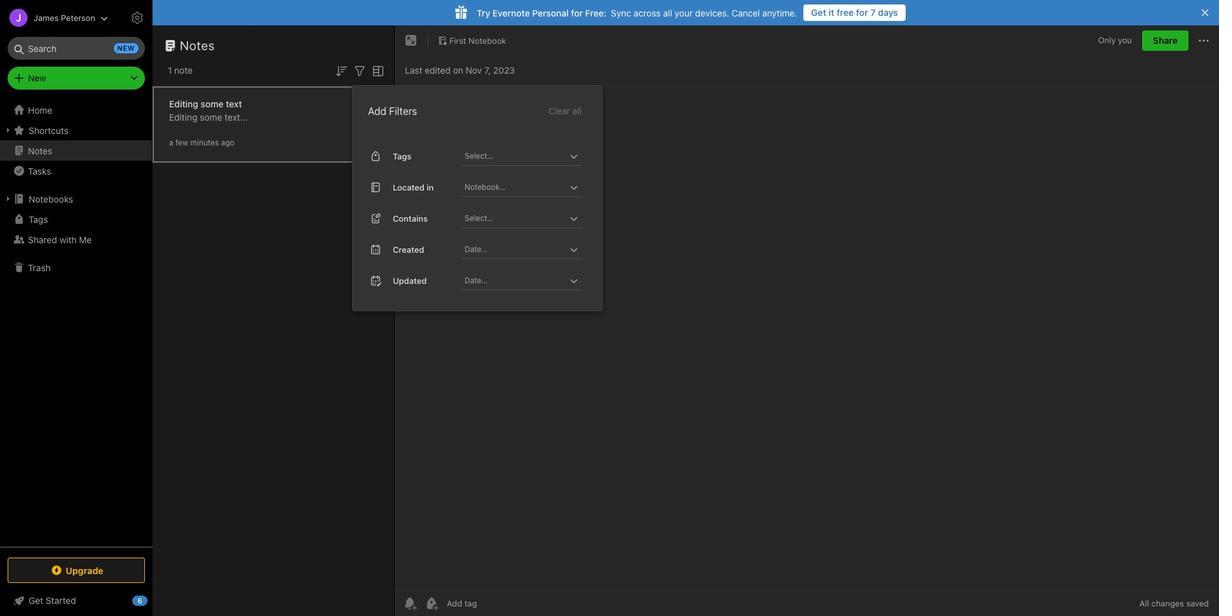 Task type: describe. For each thing, give the bounding box(es) containing it.
tree containing home
[[0, 100, 153, 547]]

upgrade
[[66, 566, 103, 576]]

upgrade button
[[8, 558, 145, 584]]

click to collapse image
[[148, 593, 157, 609]]

devices.
[[695, 7, 730, 18]]

share
[[1153, 35, 1178, 46]]

personal
[[532, 7, 569, 18]]

1 note
[[168, 65, 193, 76]]

0 vertical spatial tags
[[393, 151, 412, 161]]

tasks
[[28, 166, 51, 176]]

shortcuts
[[29, 125, 69, 136]]

started
[[46, 596, 76, 607]]

get for get it free for 7 days
[[812, 7, 827, 18]]

across
[[634, 7, 661, 18]]

Note Editor text field
[[395, 86, 1220, 591]]

only
[[1099, 35, 1116, 45]]

sync
[[611, 7, 632, 18]]

located in
[[393, 182, 434, 192]]

editing for editing some text
[[169, 98, 198, 109]]

new button
[[8, 67, 145, 90]]

saved
[[1187, 599, 1209, 609]]

first
[[450, 35, 466, 46]]

editing some text...
[[169, 112, 248, 122]]

minutes
[[191, 138, 219, 147]]

anytime.
[[763, 7, 798, 18]]

Account field
[[0, 5, 108, 31]]

 date picker field for created
[[462, 241, 595, 259]]

home
[[28, 105, 52, 115]]

More actions field
[[1197, 31, 1212, 51]]

new search field
[[17, 37, 139, 60]]

shared with me
[[28, 234, 92, 245]]

free
[[837, 7, 854, 18]]

Sort options field
[[334, 62, 349, 79]]

Tags field
[[462, 147, 583, 166]]

notebooks
[[29, 194, 73, 204]]

shared
[[28, 234, 57, 245]]

add tag image
[[424, 596, 439, 612]]

all changes saved
[[1140, 599, 1209, 609]]

new
[[28, 72, 46, 83]]

editing for editing some text...
[[169, 112, 198, 122]]

expand note image
[[404, 33, 419, 48]]

a
[[169, 138, 173, 147]]

first notebook
[[450, 35, 506, 46]]

Contains field
[[462, 210, 583, 228]]

Add filters field
[[352, 62, 368, 79]]

peterson
[[61, 12, 95, 23]]

all inside button
[[573, 105, 582, 116]]

cancel
[[732, 7, 760, 18]]

created
[[393, 245, 424, 255]]

james
[[34, 12, 59, 23]]

7,
[[485, 65, 491, 75]]

1
[[168, 65, 172, 76]]

add
[[368, 105, 387, 117]]

days
[[878, 7, 899, 18]]

last
[[405, 65, 423, 75]]

share button
[[1143, 31, 1189, 51]]

your
[[675, 7, 693, 18]]

few
[[175, 138, 188, 147]]

0 vertical spatial notes
[[180, 38, 215, 53]]

for for free:
[[571, 7, 583, 18]]

edited
[[425, 65, 451, 75]]

 date picker field for updated
[[462, 272, 595, 290]]

date… for updated
[[465, 276, 488, 285]]

settings image
[[130, 10, 145, 25]]

evernote
[[493, 7, 530, 18]]

text
[[226, 98, 242, 109]]

0 horizontal spatial notes
[[28, 145, 52, 156]]

tasks button
[[0, 161, 152, 181]]

View options field
[[368, 62, 386, 79]]

shared with me link
[[0, 230, 152, 250]]

try
[[477, 7, 490, 18]]

get it free for 7 days button
[[804, 4, 906, 21]]

Located in field
[[462, 179, 583, 197]]



Task type: vqa. For each thing, say whether or not it's contained in the screenshot.
gngnsrns's 14
no



Task type: locate. For each thing, give the bounding box(es) containing it.
trash
[[28, 262, 51, 273]]

get
[[812, 7, 827, 18], [29, 596, 43, 607]]

tree
[[0, 100, 153, 547]]

2023
[[493, 65, 515, 75]]

get inside the help and learning task checklist field
[[29, 596, 43, 607]]

trash link
[[0, 258, 152, 278]]

2  date picker field from the top
[[462, 272, 595, 290]]

tags inside tags "button"
[[29, 214, 48, 225]]

filters
[[389, 105, 417, 117]]

for for 7
[[856, 7, 869, 18]]

0 horizontal spatial get
[[29, 596, 43, 607]]

some for text...
[[200, 112, 222, 122]]

on
[[453, 65, 463, 75]]

home link
[[0, 100, 153, 120]]

some down editing some text
[[200, 112, 222, 122]]

1  input text field from the top
[[464, 147, 567, 165]]

 input text field for located in
[[464, 179, 567, 196]]

1 vertical spatial  input text field
[[464, 179, 567, 196]]

new
[[117, 44, 135, 52]]

only you
[[1099, 35, 1132, 45]]

all right clear
[[573, 105, 582, 116]]

for
[[856, 7, 869, 18], [571, 7, 583, 18]]

it
[[829, 7, 835, 18]]

for inside 'button'
[[856, 7, 869, 18]]

0 horizontal spatial for
[[571, 7, 583, 18]]

you
[[1119, 35, 1132, 45]]

tags button
[[0, 209, 152, 230]]

 input text field
[[464, 210, 567, 228]]

2 editing from the top
[[169, 112, 198, 122]]

6
[[138, 597, 142, 605]]

0 vertical spatial  input text field
[[464, 147, 567, 165]]

7
[[871, 7, 876, 18]]

editing up the editing some text...
[[169, 98, 198, 109]]

 input text field up located in field
[[464, 147, 567, 165]]

tags up located
[[393, 151, 412, 161]]

some
[[201, 98, 224, 109], [200, 112, 222, 122]]

changes
[[1152, 599, 1185, 609]]

notes link
[[0, 141, 152, 161]]

 input text field inside located in field
[[464, 179, 567, 196]]

add filters
[[368, 105, 417, 117]]

0 horizontal spatial all
[[573, 105, 582, 116]]

get for get started
[[29, 596, 43, 607]]

1 vertical spatial editing
[[169, 112, 198, 122]]

0 horizontal spatial tags
[[29, 214, 48, 225]]

1 horizontal spatial all
[[663, 7, 673, 18]]

a few minutes ago
[[169, 138, 235, 147]]

 Date picker field
[[462, 241, 595, 259], [462, 272, 595, 290]]

0 vertical spatial editing
[[169, 98, 198, 109]]

updated
[[393, 276, 427, 286]]

tooltip
[[329, 33, 390, 59]]

for left free:
[[571, 7, 583, 18]]

1 vertical spatial all
[[573, 105, 582, 116]]

try evernote personal for free: sync across all your devices. cancel anytime.
[[477, 7, 798, 18]]

shortcuts button
[[0, 120, 152, 141]]

nov
[[466, 65, 482, 75]]

Add tag field
[[446, 598, 541, 610]]

editing up few
[[169, 112, 198, 122]]

some for text
[[201, 98, 224, 109]]

clear all
[[549, 105, 582, 116]]

note window element
[[395, 25, 1220, 617]]

notes up note
[[180, 38, 215, 53]]

all left your
[[663, 7, 673, 18]]

1 horizontal spatial get
[[812, 7, 827, 18]]

1  date picker field from the top
[[462, 241, 595, 259]]

get left 'started'
[[29, 596, 43, 607]]

2  input text field from the top
[[464, 179, 567, 196]]

Help and Learning task checklist field
[[0, 591, 153, 612]]

more actions image
[[1197, 33, 1212, 48]]

 input text field inside the tags field
[[464, 147, 567, 165]]

 input text field
[[464, 147, 567, 165], [464, 179, 567, 196]]

tags up shared
[[29, 214, 48, 225]]

get started
[[29, 596, 76, 607]]

all
[[1140, 599, 1150, 609]]

tags
[[393, 151, 412, 161], [29, 214, 48, 225]]

add a reminder image
[[403, 596, 418, 612]]

free:
[[585, 7, 607, 18]]

in
[[427, 182, 434, 192]]

Search text field
[[17, 37, 136, 60]]

1 horizontal spatial tags
[[393, 151, 412, 161]]

0 vertical spatial get
[[812, 7, 827, 18]]

0 vertical spatial all
[[663, 7, 673, 18]]

clear
[[549, 105, 570, 116]]

editing some text
[[169, 98, 242, 109]]

james peterson
[[34, 12, 95, 23]]

located
[[393, 182, 425, 192]]

me
[[79, 234, 92, 245]]

editing
[[169, 98, 198, 109], [169, 112, 198, 122]]

1 horizontal spatial for
[[856, 7, 869, 18]]

 input text field for tags
[[464, 147, 567, 165]]

notes
[[180, 38, 215, 53], [28, 145, 52, 156]]

clear all button
[[548, 104, 583, 119]]

expand notebooks image
[[3, 194, 13, 204]]

1 date… from the top
[[465, 245, 488, 254]]

1 vertical spatial notes
[[28, 145, 52, 156]]

get inside 'button'
[[812, 7, 827, 18]]

all
[[663, 7, 673, 18], [573, 105, 582, 116]]

some up the editing some text...
[[201, 98, 224, 109]]

ago
[[221, 138, 235, 147]]

0 vertical spatial date…
[[465, 245, 488, 254]]

for left 7
[[856, 7, 869, 18]]

1 editing from the top
[[169, 98, 198, 109]]

1 vertical spatial  date picker field
[[462, 272, 595, 290]]

with
[[59, 234, 77, 245]]

notebooks link
[[0, 189, 152, 209]]

1 horizontal spatial notes
[[180, 38, 215, 53]]

1 for from the left
[[856, 7, 869, 18]]

2 date… from the top
[[465, 276, 488, 285]]

1 vertical spatial tags
[[29, 214, 48, 225]]

last edited on nov 7, 2023
[[405, 65, 515, 75]]

date…
[[465, 245, 488, 254], [465, 276, 488, 285]]

1 vertical spatial some
[[200, 112, 222, 122]]

1 vertical spatial date…
[[465, 276, 488, 285]]

get left it
[[812, 7, 827, 18]]

date… for created
[[465, 245, 488, 254]]

contains
[[393, 213, 428, 224]]

 input text field up  input text box
[[464, 179, 567, 196]]

2 for from the left
[[571, 7, 583, 18]]

0 vertical spatial  date picker field
[[462, 241, 595, 259]]

notes up tasks
[[28, 145, 52, 156]]

add filters image
[[352, 63, 368, 79]]

notebook
[[469, 35, 506, 46]]

0 vertical spatial some
[[201, 98, 224, 109]]

get it free for 7 days
[[812, 7, 899, 18]]

note
[[174, 65, 193, 76]]

1 vertical spatial get
[[29, 596, 43, 607]]

first notebook button
[[434, 32, 511, 50]]

text...
[[225, 112, 248, 122]]



